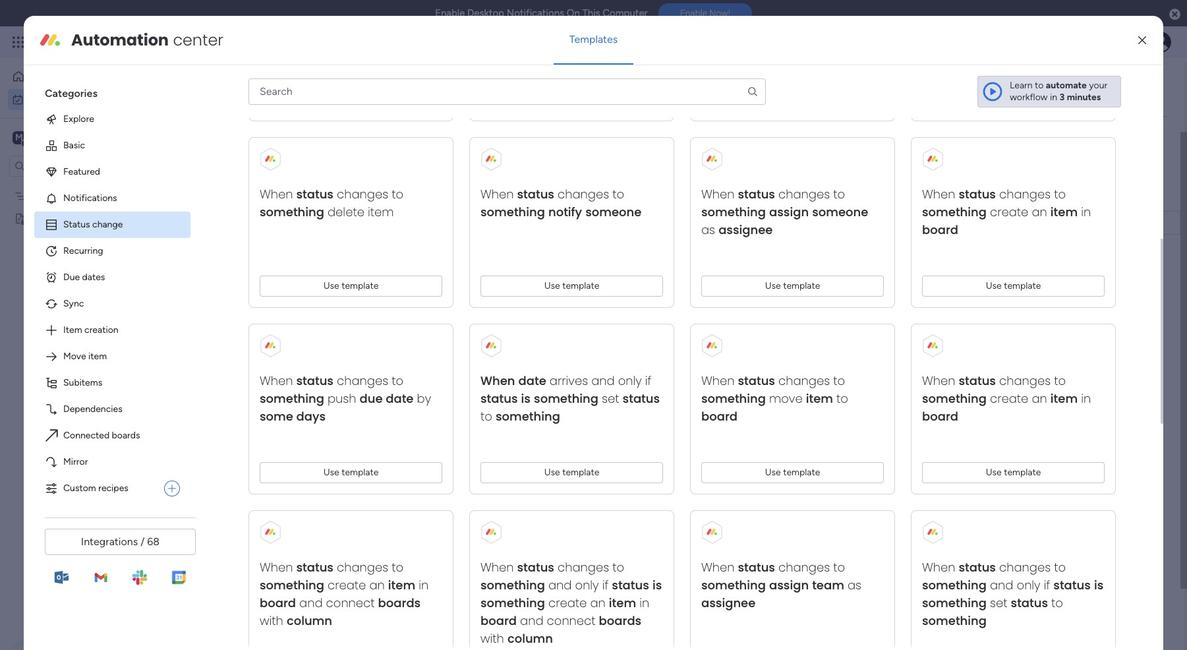 Task type: describe. For each thing, give the bounding box(es) containing it.
/ right a
[[314, 452, 320, 468]]

integrations / 68 button
[[45, 529, 196, 555]]

when status changes   to something create an item in board for when status changes   to something assign someone as assignee
[[923, 186, 1092, 238]]

notes
[[31, 213, 56, 224]]

to inside when status changes   to something and only if status is something create an item in board and connect boards with column
[[613, 559, 625, 576]]

items inside without a date / 0 items
[[332, 456, 354, 467]]

when status changes   to something and only if status is something set status to something
[[923, 559, 1104, 629]]

0 vertical spatial marketing
[[31, 190, 72, 202]]

when status changes   to something assign someone as assignee
[[702, 186, 869, 238]]

someone for notify
[[586, 204, 642, 220]]

with inside when status changes   to something create an item in board and connect boards with column
[[260, 613, 284, 629]]

integrations / 68
[[81, 536, 160, 548]]

column inside when status changes   to something and only if status is something create an item in board and connect boards with column
[[508, 630, 553, 647]]

due dates option
[[34, 264, 191, 291]]

1 horizontal spatial notifications
[[507, 7, 565, 19]]

when inside when status changes   to something and only if status is something set status to something
[[923, 559, 956, 576]]

/ down the today / 0 items
[[283, 309, 289, 326]]

your workflow in
[[1010, 80, 1108, 103]]

create inside when status changes   to something and only if status is something create an item in board and connect boards with column
[[549, 595, 587, 611]]

status inside when status changes   to something push due date by some days
[[296, 373, 334, 389]]

item inside past dates / 1 item
[[304, 195, 322, 206]]

change
[[92, 219, 123, 230]]

recurring option
[[34, 238, 191, 264]]

9
[[957, 218, 962, 228]]

in inside when status changes   to something create an item in board and connect boards with column
[[419, 577, 429, 594]]

someone for assign
[[813, 204, 869, 220]]

a
[[272, 452, 280, 468]]

on
[[567, 7, 580, 19]]

delete
[[328, 204, 365, 220]]

arrives
[[550, 373, 588, 389]]

featured
[[63, 166, 100, 177]]

to inside when status changes   to something push due date by some days
[[392, 373, 404, 389]]

changes inside when status changes   to something and only if status is something set status to something
[[1000, 559, 1051, 576]]

nov 9
[[939, 218, 962, 228]]

board inside when status changes   to something create an item in board and connect boards with column
[[260, 595, 296, 611]]

mirror option
[[34, 449, 191, 475]]

week for this week
[[611, 219, 631, 229]]

when inside when status changes   to something create an item in board and connect boards with column
[[260, 559, 293, 576]]

status inside when status changes   to something delete item
[[296, 186, 334, 202]]

automate
[[1047, 80, 1088, 91]]

select product image
[[12, 36, 25, 49]]

this week / 0 items
[[222, 309, 324, 326]]

an inside when status changes   to something create an item in board and connect boards with column
[[370, 577, 385, 594]]

past dates / 1 item
[[222, 191, 322, 207]]

item inside option
[[88, 351, 107, 362]]

marketing plan inside list box
[[31, 190, 92, 202]]

automation center
[[71, 29, 223, 51]]

lottie animation image
[[0, 517, 168, 650]]

when status changes   to something assign team as assignee
[[702, 559, 862, 611]]

column inside when status changes   to something create an item in board and connect boards with column
[[287, 613, 332, 629]]

when inside when status changes   to something assign someone as assignee
[[702, 186, 735, 202]]

status change
[[63, 219, 123, 230]]

item inside when status changes   to something create an item in board and connect boards with column
[[388, 577, 416, 594]]

item creation
[[63, 324, 118, 336]]

connect inside when status changes   to something and only if status is something create an item in board and connect boards with column
[[547, 613, 596, 629]]

when status changes   to something create an item in board for when status changes   to something move item to board
[[923, 373, 1092, 425]]

work for monday
[[107, 34, 130, 49]]

enable desktop notifications on this computer
[[435, 7, 648, 19]]

push
[[328, 390, 357, 407]]

working
[[1015, 218, 1049, 229]]

board inside when status changes   to something move item to board
[[702, 408, 738, 425]]

today / 0 items
[[222, 262, 303, 278]]

changes inside when status changes   to something and only if status is something create an item in board and connect boards with column
[[558, 559, 610, 576]]

basic
[[63, 140, 85, 151]]

create inside when status changes   to something create an item in board and connect boards with column
[[328, 577, 366, 594]]

only for when status changes   to something and only if status is something set status to something
[[1017, 577, 1041, 594]]

when inside 'when status changes   to something assign team as assignee'
[[702, 559, 735, 576]]

status inside when status changes   to something create an item in board and connect boards with column
[[296, 559, 334, 576]]

integrations
[[81, 536, 138, 548]]

changes inside when status changes   to something create an item in board and connect boards with column
[[337, 559, 389, 576]]

group
[[614, 190, 640, 202]]

subitems
[[63, 377, 102, 388]]

something inside when status changes   to something assign someone as assignee
[[702, 204, 766, 220]]

notify
[[549, 204, 582, 220]]

connected boards
[[63, 430, 140, 441]]

0 inside the today / 0 items
[[272, 266, 278, 277]]

hide
[[348, 137, 367, 148]]

board
[[744, 190, 768, 202]]

templates
[[570, 33, 618, 45]]

connect inside when status changes   to something create an item in board and connect boards with column
[[326, 595, 375, 611]]

with inside when status changes   to something and only if status is something create an item in board and connect boards with column
[[481, 630, 504, 647]]

today
[[222, 262, 260, 278]]

dependencies
[[63, 404, 122, 415]]

past
[[222, 191, 248, 207]]

is for when status changes   to something and only if status is something create an item in board and connect boards with column
[[653, 577, 662, 594]]

search image
[[303, 137, 313, 148]]

enable for enable now!
[[680, 8, 708, 19]]

next
[[222, 357, 249, 373]]

as for when status changes   to something assign team as assignee
[[848, 577, 862, 594]]

something inside when status changes   to something notify someone
[[481, 204, 545, 220]]

minutes
[[1068, 92, 1102, 103]]

marketing plan link
[[695, 212, 817, 235]]

customize button
[[421, 132, 492, 153]]

items inside this week / 0 items
[[301, 313, 324, 325]]

v2 overdue deadline image
[[909, 217, 919, 229]]

automation
[[71, 29, 169, 51]]

enable for enable desktop notifications on this computer
[[435, 7, 465, 19]]

3 minutes
[[1060, 92, 1102, 103]]

changes inside when status changes   to something delete item
[[337, 186, 389, 202]]

categories
[[45, 87, 98, 100]]

sync option
[[34, 291, 191, 317]]

item inside when status changes   to something and only if status is something create an item in board and connect boards with column
[[609, 595, 637, 611]]

workspace selection element
[[13, 130, 110, 147]]

set inside when status changes   to something and only if status is something set status to something
[[991, 595, 1008, 611]]

enable now! button
[[659, 3, 753, 23]]

in inside when status changes   to something and only if status is something create an item in board and connect boards with column
[[640, 595, 650, 611]]

and inside when date arrives   and only if status is something set status to something
[[592, 373, 615, 389]]

68
[[147, 536, 160, 548]]

recurring
[[63, 245, 103, 257]]

kendall parks image
[[1151, 32, 1172, 53]]

when status changes   to something move item to board
[[702, 373, 849, 425]]

my work button
[[8, 89, 142, 110]]

desktop
[[468, 7, 505, 19]]

move
[[770, 390, 803, 407]]

something inside when status changes   to something create an item in board and connect boards with column
[[260, 577, 324, 594]]

status change option
[[34, 212, 191, 238]]

my for my work
[[29, 93, 42, 105]]

/ left 1
[[288, 191, 295, 207]]

days
[[297, 408, 326, 425]]

home image
[[12, 70, 25, 83]]

status inside when status changes   to something assign someone as assignee
[[738, 186, 776, 202]]

when inside when status changes   to something notify someone
[[481, 186, 514, 202]]

dependencies option
[[34, 396, 191, 423]]

to inside when status changes   to something create an item in board and connect boards with column
[[392, 559, 404, 576]]

when inside when status changes   to something move item to board
[[702, 373, 735, 389]]

only inside when date arrives   and only if status is something set status to something
[[618, 373, 642, 389]]

management
[[133, 34, 205, 49]]

something inside when status changes   to something push due date by some days
[[260, 390, 324, 407]]

explore option
[[34, 106, 191, 133]]

date
[[941, 190, 960, 202]]

dates for past
[[251, 191, 285, 207]]

computer
[[603, 7, 648, 19]]

is inside when date arrives   and only if status is something set status to something
[[521, 390, 531, 407]]

later
[[222, 404, 252, 421]]

0 inside this week / 0 items
[[293, 313, 298, 325]]

connected boards option
[[34, 423, 191, 449]]

something inside when status changes   to something move item to board
[[702, 390, 766, 407]]

when inside when status changes   to something delete item
[[260, 186, 293, 202]]

/ right later
[[255, 404, 261, 421]]

assign for team
[[770, 577, 809, 594]]

to inside when status changes   to something notify someone
[[613, 186, 625, 202]]

main workspace
[[30, 131, 108, 143]]

some
[[260, 408, 293, 425]]

customize
[[442, 137, 486, 148]]

1
[[298, 195, 302, 206]]

mirror
[[63, 456, 88, 468]]

working on it
[[1015, 218, 1070, 229]]

main
[[30, 131, 53, 143]]

assign for someone
[[770, 204, 809, 220]]

0 inside later / 0 items
[[264, 408, 270, 419]]

an inside when status changes   to something and only if status is something create an item in board and connect boards with column
[[591, 595, 606, 611]]

to inside when status changes   to something assign someone as assignee
[[834, 186, 846, 202]]

boards inside when status changes   to something create an item in board and connect boards with column
[[378, 595, 421, 611]]

when status changes   to something notify someone
[[481, 186, 642, 220]]

list box containing marketing plan
[[0, 182, 168, 408]]

0 horizontal spatial date
[[283, 452, 311, 468]]

workspace image
[[13, 130, 26, 145]]

items inside the today / 0 items
[[280, 266, 303, 277]]

featured option
[[34, 159, 191, 185]]

move item option
[[34, 344, 191, 370]]

something inside when status changes   to something delete item
[[260, 204, 324, 220]]

recipes
[[98, 483, 128, 494]]

without
[[222, 452, 269, 468]]

item
[[63, 324, 82, 336]]

on
[[1051, 218, 1062, 229]]



Task type: locate. For each thing, give the bounding box(es) containing it.
1 horizontal spatial if
[[646, 373, 652, 389]]

1 vertical spatial date
[[386, 390, 414, 407]]

1 horizontal spatial marketing plan
[[697, 218, 757, 230]]

use template button
[[260, 276, 443, 297], [481, 276, 664, 297], [702, 276, 885, 297], [923, 276, 1105, 297], [260, 462, 443, 483], [481, 462, 664, 483], [702, 462, 885, 483], [923, 462, 1105, 483]]

dates left 1
[[251, 191, 285, 207]]

1 horizontal spatial someone
[[813, 204, 869, 220]]

0 horizontal spatial set
[[602, 390, 620, 407]]

my left work
[[198, 77, 228, 106]]

only inside when status changes   to something and only if status is something create an item in board and connect boards with column
[[576, 577, 599, 594]]

0 vertical spatial as
[[702, 222, 716, 238]]

status inside when status changes   to something notify someone
[[517, 186, 555, 202]]

2 someone from the left
[[813, 204, 869, 220]]

m
[[15, 132, 23, 143]]

work right 'monday'
[[107, 34, 130, 49]]

0 vertical spatial assign
[[770, 204, 809, 220]]

your
[[1090, 80, 1108, 91]]

set
[[602, 390, 620, 407], [991, 595, 1008, 611]]

1 vertical spatial dates
[[82, 272, 105, 283]]

date inside when status changes   to something push due date by some days
[[386, 390, 414, 407]]

0 horizontal spatial my
[[29, 93, 42, 105]]

monday
[[59, 34, 104, 49]]

enable now!
[[680, 8, 731, 19]]

2 vertical spatial date
[[283, 452, 311, 468]]

1 horizontal spatial plan
[[740, 218, 757, 230]]

status inside 'when status changes   to something assign team as assignee'
[[738, 559, 776, 576]]

is inside when status changes   to something and only if status is something set status to something
[[1095, 577, 1104, 594]]

if for when status changes   to something and only if status is something set status to something
[[1045, 577, 1051, 594]]

next week /
[[222, 357, 295, 373]]

dates for due
[[82, 272, 105, 283]]

assign
[[770, 204, 809, 220], [770, 577, 809, 594]]

0 horizontal spatial enable
[[435, 7, 465, 19]]

this up next
[[222, 309, 246, 326]]

None search field
[[195, 132, 319, 153]]

1 vertical spatial plan
[[740, 218, 757, 230]]

when status changes   to something create an item in board and connect boards with column
[[260, 559, 429, 629]]

2 assign from the top
[[770, 577, 809, 594]]

option
[[0, 184, 168, 187]]

0 inside without a date / 0 items
[[323, 456, 329, 467]]

changes inside 'when status changes   to something assign team as assignee'
[[779, 559, 831, 576]]

something inside 'when status changes   to something assign team as assignee'
[[702, 577, 766, 594]]

plan down the board
[[740, 218, 757, 230]]

date left the arrives
[[519, 373, 547, 389]]

work for my
[[44, 93, 64, 105]]

0 vertical spatial date
[[519, 373, 547, 389]]

2 when status changes   to something create an item in board from the top
[[923, 373, 1092, 425]]

this week
[[594, 219, 631, 229]]

this for this week / 0 items
[[222, 309, 246, 326]]

is inside when status changes   to something and only if status is something create an item in board and connect boards with column
[[653, 577, 662, 594]]

notifications
[[507, 7, 565, 19], [63, 193, 117, 204]]

private board image
[[14, 212, 26, 225]]

1 vertical spatial assign
[[770, 577, 809, 594]]

1 vertical spatial when status changes   to something create an item in board
[[923, 373, 1092, 425]]

when inside when status changes   to something and only if status is something create an item in board and connect boards with column
[[481, 559, 514, 576]]

when date arrives   and only if status is something set status to something
[[481, 373, 660, 425]]

categories heading
[[34, 76, 191, 106]]

to inside when date arrives   and only if status is something set status to something
[[481, 408, 493, 425]]

item inside when status changes   to something move item to board
[[807, 390, 834, 407]]

0 vertical spatial with
[[260, 613, 284, 629]]

1 vertical spatial work
[[44, 93, 64, 105]]

0 vertical spatial status
[[1029, 190, 1056, 202]]

only for when status changes   to something and only if status is something create an item in board and connect boards with column
[[576, 577, 599, 594]]

when status changes   to something delete item
[[260, 186, 404, 220]]

status up recurring
[[63, 219, 90, 230]]

0 horizontal spatial boards
[[112, 430, 140, 441]]

0 horizontal spatial as
[[702, 222, 716, 238]]

items inside later / 0 items
[[272, 408, 295, 419]]

0 horizontal spatial if
[[603, 577, 609, 594]]

1 horizontal spatial status
[[1029, 190, 1056, 202]]

1 horizontal spatial my
[[198, 77, 228, 106]]

as inside when status changes   to something assign someone as assignee
[[702, 222, 716, 238]]

my left categories
[[29, 93, 42, 105]]

my work
[[29, 93, 64, 105]]

1 horizontal spatial date
[[386, 390, 414, 407]]

0 horizontal spatial connect
[[326, 595, 375, 611]]

changes inside when status changes   to something assign someone as assignee
[[779, 186, 831, 202]]

custom
[[63, 483, 96, 494]]

see plans image
[[219, 34, 231, 50]]

marketing plan up notes
[[31, 190, 92, 202]]

0 vertical spatial week
[[611, 219, 631, 229]]

0 down days
[[323, 456, 329, 467]]

if inside when date arrives   and only if status is something set status to something
[[646, 373, 652, 389]]

1 horizontal spatial column
[[508, 630, 553, 647]]

work
[[107, 34, 130, 49], [44, 93, 64, 105]]

0 horizontal spatial with
[[260, 613, 284, 629]]

None search field
[[249, 78, 766, 105]]

0 horizontal spatial notifications
[[63, 193, 117, 204]]

1 vertical spatial marketing plan
[[697, 218, 757, 230]]

search image
[[747, 86, 759, 98]]

0 vertical spatial work
[[107, 34, 130, 49]]

0 horizontal spatial status
[[63, 219, 90, 230]]

item creation option
[[34, 317, 191, 344]]

notifications option
[[34, 185, 191, 212]]

0 vertical spatial plan
[[75, 190, 92, 202]]

1 vertical spatial set
[[991, 595, 1008, 611]]

learn
[[1010, 80, 1033, 91]]

as inside 'when status changes   to something assign team as assignee'
[[848, 577, 862, 594]]

only inside when status changes   to something and only if status is something set status to something
[[1017, 577, 1041, 594]]

assignee for when status changes   to something assign someone as assignee
[[719, 222, 773, 238]]

date inside when date arrives   and only if status is something set status to something
[[519, 373, 547, 389]]

1 vertical spatial with
[[481, 630, 504, 647]]

boards inside option
[[112, 430, 140, 441]]

and inside when status changes   to something create an item in board and connect boards with column
[[300, 595, 323, 611]]

1 horizontal spatial work
[[107, 34, 130, 49]]

1 vertical spatial assignee
[[702, 595, 756, 611]]

0 horizontal spatial someone
[[586, 204, 642, 220]]

date left "by"
[[386, 390, 414, 407]]

creation
[[84, 324, 118, 336]]

0 horizontal spatial marketing plan
[[31, 190, 92, 202]]

changes inside when status changes   to something move item to board
[[779, 373, 831, 389]]

as for when status changes   to something assign someone as assignee
[[702, 222, 716, 238]]

status for status
[[1029, 190, 1056, 202]]

when inside when status changes   to something push due date by some days
[[260, 373, 293, 389]]

1 when status changes   to something create an item in board from the top
[[923, 186, 1092, 238]]

subitems option
[[34, 370, 191, 396]]

Search in workspace field
[[28, 158, 110, 173]]

2 vertical spatial boards
[[599, 613, 642, 629]]

0 vertical spatial this
[[583, 7, 601, 19]]

someone
[[586, 204, 642, 220], [813, 204, 869, 220]]

1 horizontal spatial with
[[481, 630, 504, 647]]

connected
[[63, 430, 110, 441]]

sync
[[63, 298, 84, 309]]

0 right today
[[272, 266, 278, 277]]

assignee
[[719, 222, 773, 238], [702, 595, 756, 611]]

2 horizontal spatial boards
[[599, 613, 642, 629]]

2 horizontal spatial is
[[1095, 577, 1104, 594]]

it
[[1064, 218, 1070, 229]]

is for when status changes   to something and only if status is something set status to something
[[1095, 577, 1104, 594]]

enable inside button
[[680, 8, 708, 19]]

use template
[[324, 280, 379, 291], [545, 280, 600, 291], [766, 280, 821, 291], [987, 280, 1042, 291], [324, 467, 379, 478], [545, 467, 600, 478], [766, 467, 821, 478], [987, 467, 1042, 478]]

status for status change
[[63, 219, 90, 230]]

1 horizontal spatial boards
[[378, 595, 421, 611]]

Search for a column type search field
[[249, 78, 766, 105]]

/ down this week / 0 items
[[286, 357, 292, 373]]

3
[[1060, 92, 1065, 103]]

1 vertical spatial status
[[63, 219, 90, 230]]

create
[[991, 204, 1029, 220], [991, 390, 1029, 407], [328, 577, 366, 594], [549, 595, 587, 611]]

0 vertical spatial boards
[[112, 430, 140, 441]]

0 vertical spatial column
[[287, 613, 332, 629]]

due
[[360, 390, 383, 407]]

when status changes   to something create an item in board
[[923, 186, 1092, 238], [923, 373, 1092, 425]]

if inside when status changes   to something and only if status is something create an item in board and connect boards with column
[[603, 577, 609, 594]]

2 vertical spatial week
[[252, 357, 283, 373]]

explore
[[63, 113, 94, 125]]

set inside when date arrives   and only if status is something set status to something
[[602, 390, 620, 407]]

when status changes   to something and only if status is something create an item in board and connect boards with column
[[481, 559, 662, 647]]

move item
[[63, 351, 107, 362]]

in inside 'your workflow in'
[[1051, 92, 1058, 103]]

week down group in the top of the page
[[611, 219, 631, 229]]

notifications left on
[[507, 7, 565, 19]]

1 vertical spatial this
[[594, 219, 609, 229]]

items
[[393, 137, 415, 148], [280, 266, 303, 277], [301, 313, 324, 325], [272, 408, 295, 419], [332, 456, 354, 467]]

learn to automate
[[1010, 80, 1088, 91]]

my work
[[198, 77, 286, 106]]

automation  center image
[[40, 30, 61, 51]]

custom recipes
[[63, 483, 128, 494]]

0 vertical spatial marketing plan
[[31, 190, 92, 202]]

1 vertical spatial connect
[[547, 613, 596, 629]]

due dates
[[63, 272, 105, 283]]

as
[[702, 222, 716, 238], [848, 577, 862, 594]]

when inside when date arrives   and only if status is something set status to something
[[481, 373, 515, 389]]

/ inside button
[[141, 536, 145, 548]]

0 horizontal spatial dates
[[82, 272, 105, 283]]

custom recipes option
[[34, 475, 159, 502]]

if
[[646, 373, 652, 389], [603, 577, 609, 594], [1045, 577, 1051, 594]]

0 horizontal spatial is
[[521, 390, 531, 407]]

0 down the today / 0 items
[[293, 313, 298, 325]]

my for my work
[[198, 77, 228, 106]]

without a date / 0 items
[[222, 452, 354, 468]]

1 horizontal spatial connect
[[547, 613, 596, 629]]

notifications inside "option"
[[63, 193, 117, 204]]

if inside when status changes   to something and only if status is something set status to something
[[1045, 577, 1051, 594]]

when
[[260, 186, 293, 202], [481, 186, 514, 202], [702, 186, 735, 202], [923, 186, 956, 202], [260, 373, 293, 389], [481, 373, 515, 389], [702, 373, 735, 389], [923, 373, 956, 389], [260, 559, 293, 576], [481, 559, 514, 576], [702, 559, 735, 576], [923, 559, 956, 576]]

1 vertical spatial marketing
[[697, 218, 738, 230]]

dates right "due"
[[82, 272, 105, 283]]

/
[[288, 191, 295, 207], [263, 262, 269, 278], [283, 309, 289, 326], [286, 357, 292, 373], [255, 404, 261, 421], [314, 452, 320, 468], [141, 536, 145, 548]]

dates inside option
[[82, 272, 105, 283]]

board
[[923, 222, 959, 238], [702, 408, 738, 425], [923, 408, 959, 425], [260, 595, 296, 611], [481, 613, 517, 629]]

changes inside when status changes   to something push due date by some days
[[337, 373, 389, 389]]

notifications up status change
[[63, 193, 117, 204]]

2 horizontal spatial date
[[519, 373, 547, 389]]

status inside when status changes   to something move item to board
[[738, 373, 776, 389]]

0 right later
[[264, 408, 270, 419]]

monday work management
[[59, 34, 205, 49]]

workflow
[[1010, 92, 1048, 103]]

1 horizontal spatial as
[[848, 577, 862, 594]]

someone inside when status changes   to something assign someone as assignee
[[813, 204, 869, 220]]

0 horizontal spatial plan
[[75, 190, 92, 202]]

this for this week
[[594, 219, 609, 229]]

1 horizontal spatial marketing
[[697, 218, 738, 230]]

my
[[198, 77, 228, 106], [29, 93, 42, 105]]

1 horizontal spatial enable
[[680, 8, 708, 19]]

1 vertical spatial boards
[[378, 595, 421, 611]]

1 assign from the top
[[770, 204, 809, 220]]

by
[[417, 390, 431, 407]]

changes
[[337, 186, 389, 202], [558, 186, 610, 202], [779, 186, 831, 202], [1000, 186, 1051, 202], [337, 373, 389, 389], [779, 373, 831, 389], [1000, 373, 1051, 389], [337, 559, 389, 576], [558, 559, 610, 576], [779, 559, 831, 576], [1000, 559, 1051, 576]]

and inside when status changes   to something and only if status is something set status to something
[[991, 577, 1014, 594]]

0 horizontal spatial only
[[576, 577, 599, 594]]

when status changes   to something push due date by some days
[[260, 373, 431, 425]]

1 vertical spatial as
[[848, 577, 862, 594]]

team
[[813, 577, 845, 594]]

board inside when status changes   to something and only if status is something create an item in board and connect boards with column
[[481, 613, 517, 629]]

2 horizontal spatial only
[[1017, 577, 1041, 594]]

done
[[369, 137, 390, 148]]

assignee inside 'when status changes   to something assign team as assignee'
[[702, 595, 756, 611]]

1 vertical spatial column
[[508, 630, 553, 647]]

1 horizontal spatial set
[[991, 595, 1008, 611]]

enable left now!
[[680, 8, 708, 19]]

0 vertical spatial set
[[602, 390, 620, 407]]

week right next
[[252, 357, 283, 373]]

this right on
[[583, 7, 601, 19]]

to inside 'when status changes   to something assign team as assignee'
[[834, 559, 846, 576]]

0 vertical spatial connect
[[326, 595, 375, 611]]

changes inside when status changes   to something notify someone
[[558, 186, 610, 202]]

plan down featured
[[75, 190, 92, 202]]

1 vertical spatial notifications
[[63, 193, 117, 204]]

hide done items
[[348, 137, 415, 148]]

1 someone from the left
[[586, 204, 642, 220]]

enable left desktop
[[435, 7, 465, 19]]

workspace
[[56, 131, 108, 143]]

week for this week / 0 items
[[249, 309, 280, 326]]

dapulse close image
[[1170, 8, 1181, 21]]

0 vertical spatial notifications
[[507, 7, 565, 19]]

center
[[173, 29, 223, 51]]

list box
[[0, 182, 168, 408]]

week for next week /
[[252, 357, 283, 373]]

2 horizontal spatial if
[[1045, 577, 1051, 594]]

due
[[63, 272, 80, 283]]

0 horizontal spatial column
[[287, 613, 332, 629]]

only
[[618, 373, 642, 389], [576, 577, 599, 594], [1017, 577, 1041, 594]]

status inside status change "option"
[[63, 219, 90, 230]]

1 horizontal spatial dates
[[251, 191, 285, 207]]

0 horizontal spatial work
[[44, 93, 64, 105]]

1 horizontal spatial only
[[618, 373, 642, 389]]

with
[[260, 613, 284, 629], [481, 630, 504, 647]]

boards inside when status changes   to something and only if status is something create an item in board and connect boards with column
[[599, 613, 642, 629]]

Filter dashboard by text search field
[[195, 132, 319, 153]]

/ right today
[[263, 262, 269, 278]]

status
[[1029, 190, 1056, 202], [63, 219, 90, 230]]

now!
[[710, 8, 731, 19]]

basic option
[[34, 133, 191, 159]]

marketing
[[31, 190, 72, 202], [697, 218, 738, 230]]

plan inside list box
[[75, 190, 92, 202]]

/ left 68
[[141, 536, 145, 548]]

to inside when status changes   to something delete item
[[392, 186, 404, 202]]

work inside button
[[44, 93, 64, 105]]

0 horizontal spatial marketing
[[31, 190, 72, 202]]

someone inside when status changes   to something notify someone
[[586, 204, 642, 220]]

0 vertical spatial when status changes   to something create an item in board
[[923, 186, 1092, 238]]

move
[[63, 351, 86, 362]]

categories list box
[[34, 76, 201, 502]]

item
[[304, 195, 322, 206], [368, 204, 394, 220], [1051, 204, 1078, 220], [88, 351, 107, 362], [807, 390, 834, 407], [1051, 390, 1078, 407], [388, 577, 416, 594], [609, 595, 637, 611]]

1 horizontal spatial is
[[653, 577, 662, 594]]

week down the today / 0 items
[[249, 309, 280, 326]]

1 vertical spatial week
[[249, 309, 280, 326]]

assignee for when status changes   to something assign team as assignee
[[702, 595, 756, 611]]

item inside when status changes   to something delete item
[[368, 204, 394, 220]]

0 vertical spatial dates
[[251, 191, 285, 207]]

marketing plan down the board
[[697, 218, 757, 230]]

if for when status changes   to something and only if status is something create an item in board and connect boards with column
[[603, 577, 609, 594]]

use
[[324, 280, 340, 291], [545, 280, 560, 291], [766, 280, 781, 291], [987, 280, 1002, 291], [324, 467, 340, 478], [545, 467, 560, 478], [766, 467, 781, 478], [987, 467, 1002, 478]]

later / 0 items
[[222, 404, 295, 421]]

status up working on it
[[1029, 190, 1056, 202]]

work up explore
[[44, 93, 64, 105]]

lottie animation element
[[0, 517, 168, 650]]

0 vertical spatial assignee
[[719, 222, 773, 238]]

2 vertical spatial this
[[222, 309, 246, 326]]

assign inside 'when status changes   to something assign team as assignee'
[[770, 577, 809, 594]]

this right "notify"
[[594, 219, 609, 229]]

templates button
[[554, 24, 634, 55]]

assign inside when status changes   to something assign someone as assignee
[[770, 204, 809, 220]]

date right a
[[283, 452, 311, 468]]

to
[[1036, 80, 1044, 91], [392, 186, 404, 202], [613, 186, 625, 202], [834, 186, 846, 202], [1055, 186, 1067, 202], [392, 373, 404, 389], [834, 373, 846, 389], [1055, 373, 1067, 389], [837, 390, 849, 407], [481, 408, 493, 425], [392, 559, 404, 576], [613, 559, 625, 576], [834, 559, 846, 576], [1055, 559, 1067, 576], [1052, 595, 1064, 611]]

nov
[[939, 218, 955, 228]]



Task type: vqa. For each thing, say whether or not it's contained in the screenshot.
when inside When status changes   to something push due date by some days
yes



